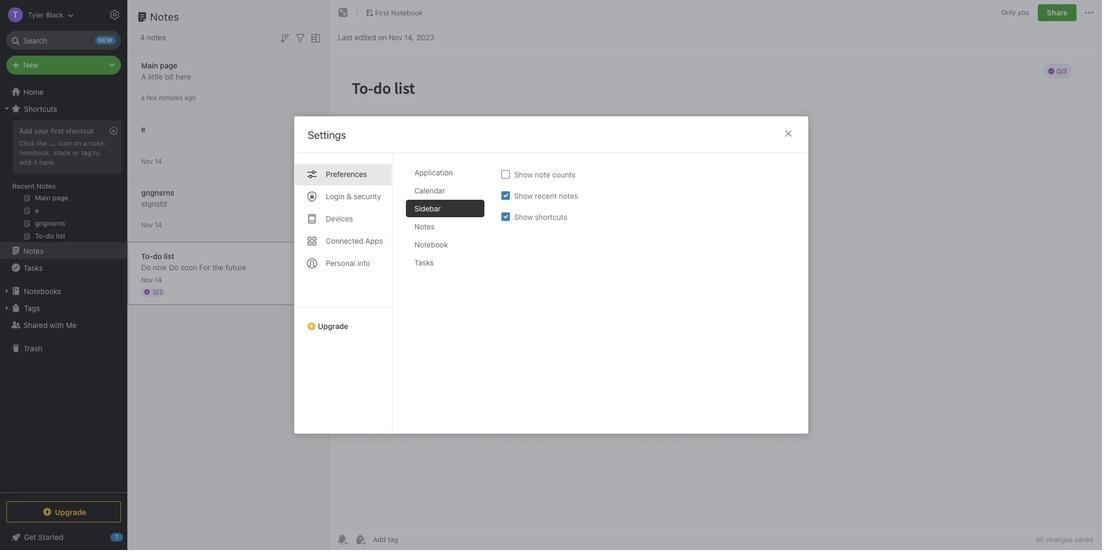 Task type: describe. For each thing, give the bounding box(es) containing it.
1 do from the left
[[141, 263, 151, 272]]

apps
[[365, 237, 383, 246]]

here.
[[39, 158, 56, 167]]

only you
[[1001, 8, 1029, 17]]

nov down sfgnsfd
[[141, 221, 153, 229]]

trash
[[23, 344, 42, 353]]

recent notes
[[12, 182, 56, 191]]

calendar tab
[[406, 182, 484, 200]]

page
[[160, 61, 177, 70]]

info
[[357, 259, 370, 268]]

notes tab
[[406, 218, 484, 236]]

4
[[140, 33, 145, 42]]

Show shortcuts checkbox
[[501, 213, 510, 221]]

tasks inside tab
[[414, 258, 434, 267]]

a inside note list element
[[141, 94, 145, 102]]

notes inside tab
[[414, 222, 434, 231]]

e
[[141, 124, 145, 133]]

nov inside note window element
[[389, 33, 402, 42]]

devices
[[326, 214, 353, 223]]

settings image
[[108, 8, 121, 21]]

edited
[[355, 33, 376, 42]]

share button
[[1038, 4, 1077, 21]]

do
[[153, 252, 162, 261]]

shared with me
[[23, 321, 77, 330]]

main page
[[141, 61, 177, 70]]

show note counts
[[514, 170, 575, 179]]

add
[[19, 158, 31, 167]]

show shortcuts
[[514, 213, 567, 222]]

stack
[[53, 149, 71, 157]]

Show recent notes checkbox
[[501, 192, 510, 200]]

for
[[199, 263, 210, 272]]

tree containing home
[[0, 83, 127, 492]]

click the ...
[[19, 139, 56, 147]]

on inside note window element
[[378, 33, 387, 42]]

show for show recent notes
[[514, 191, 533, 200]]

shortcuts
[[535, 213, 567, 222]]

notes inside note list element
[[150, 11, 179, 23]]

counts
[[552, 170, 575, 179]]

add
[[19, 127, 32, 135]]

notes up tasks 'button'
[[23, 246, 44, 256]]

1 vertical spatial upgrade button
[[6, 502, 121, 523]]

14 for e
[[155, 157, 162, 165]]

tasks button
[[0, 259, 127, 276]]

2 do from the left
[[169, 263, 179, 272]]

group inside tree
[[0, 117, 127, 247]]

trash link
[[0, 340, 127, 357]]

on inside icon on a note, notebook, stack or tag to add it here.
[[73, 139, 81, 147]]

nov 14 for e
[[141, 157, 162, 165]]

new button
[[6, 56, 121, 75]]

a inside icon on a note, notebook, stack or tag to add it here.
[[83, 139, 87, 147]]

first
[[51, 127, 64, 135]]

note window element
[[330, 0, 1102, 551]]

me
[[66, 321, 77, 330]]

all changes saved
[[1036, 536, 1094, 544]]

Show note counts checkbox
[[501, 170, 510, 179]]

to-do list
[[141, 252, 174, 261]]

notebook tab
[[406, 236, 484, 254]]

ago
[[185, 94, 196, 102]]

here
[[176, 72, 191, 81]]

first
[[375, 8, 389, 17]]

recent
[[535, 191, 557, 200]]

sidebar
[[414, 204, 441, 213]]

login
[[326, 192, 344, 201]]

or
[[73, 149, 79, 157]]

notebook inside first notebook button
[[391, 8, 423, 17]]

sfgnsfd
[[141, 199, 167, 208]]

notebook inside notebook tab
[[414, 240, 448, 249]]

shortcuts button
[[0, 100, 127, 117]]

list
[[164, 252, 174, 261]]

changes
[[1046, 536, 1073, 544]]

first notebook button
[[362, 5, 426, 20]]

shared with me link
[[0, 317, 127, 334]]

connected apps
[[326, 237, 383, 246]]

upgrade for the bottommost upgrade popup button
[[55, 508, 86, 517]]

the inside group
[[37, 139, 47, 147]]

saved
[[1075, 536, 1094, 544]]

settings
[[308, 129, 346, 141]]

tags button
[[0, 300, 127, 317]]

shared
[[23, 321, 48, 330]]

notes link
[[0, 243, 127, 259]]

little
[[148, 72, 163, 81]]

gngnsrns
[[141, 188, 174, 197]]

your
[[34, 127, 49, 135]]

to-
[[141, 252, 153, 261]]

show for show shortcuts
[[514, 213, 533, 222]]

notebooks
[[24, 287, 61, 296]]

click
[[19, 139, 35, 147]]

only
[[1001, 8, 1016, 17]]

notebook,
[[19, 149, 51, 157]]

add tag image
[[354, 534, 367, 547]]

1 vertical spatial notes
[[559, 191, 578, 200]]



Task type: locate. For each thing, give the bounding box(es) containing it.
0 vertical spatial the
[[37, 139, 47, 147]]

login & security
[[326, 192, 381, 201]]

1 vertical spatial 14
[[155, 221, 162, 229]]

do
[[141, 263, 151, 272], [169, 263, 179, 272]]

share
[[1047, 8, 1068, 17]]

close image
[[782, 127, 795, 140]]

tab list for calendar
[[294, 153, 392, 434]]

0 vertical spatial upgrade
[[318, 322, 348, 331]]

show right show note counts 'checkbox'
[[514, 170, 533, 179]]

0 vertical spatial upgrade button
[[294, 307, 392, 335]]

expand tags image
[[3, 304, 11, 313]]

shortcut
[[66, 127, 93, 135]]

1 nov 14 from the top
[[141, 157, 162, 165]]

on up or
[[73, 139, 81, 147]]

tasks tab
[[406, 254, 484, 272]]

future
[[226, 263, 246, 272]]

14,
[[404, 33, 414, 42]]

nov
[[389, 33, 402, 42], [141, 157, 153, 165], [141, 221, 153, 229], [141, 276, 153, 284]]

a few minutes ago
[[141, 94, 196, 102]]

first notebook
[[375, 8, 423, 17]]

tree
[[0, 83, 127, 492]]

now
[[153, 263, 167, 272]]

1 vertical spatial show
[[514, 191, 533, 200]]

notebook up the tasks tab
[[414, 240, 448, 249]]

0 horizontal spatial on
[[73, 139, 81, 147]]

a up tag
[[83, 139, 87, 147]]

1 horizontal spatial tasks
[[414, 258, 434, 267]]

group containing add your first shortcut
[[0, 117, 127, 247]]

nov down e
[[141, 157, 153, 165]]

main
[[141, 61, 158, 70]]

preferences
[[326, 170, 367, 179]]

14
[[155, 157, 162, 165], [155, 221, 162, 229], [155, 276, 162, 284]]

1 horizontal spatial upgrade button
[[294, 307, 392, 335]]

with
[[50, 321, 64, 330]]

show right show recent notes option
[[514, 191, 533, 200]]

upgrade inside tab list
[[318, 322, 348, 331]]

add your first shortcut
[[19, 127, 93, 135]]

notes down counts
[[559, 191, 578, 200]]

1 horizontal spatial the
[[212, 263, 224, 272]]

nov 14 for gngnsrns
[[141, 221, 162, 229]]

Note Editor text field
[[330, 51, 1102, 529]]

0 vertical spatial show
[[514, 170, 533, 179]]

tab list containing preferences
[[294, 153, 392, 434]]

a
[[141, 72, 146, 81]]

0 vertical spatial 14
[[155, 157, 162, 165]]

tasks up the notebooks
[[23, 263, 43, 272]]

14 down sfgnsfd
[[155, 221, 162, 229]]

2 vertical spatial show
[[514, 213, 533, 222]]

1 vertical spatial notebook
[[414, 240, 448, 249]]

all
[[1036, 536, 1044, 544]]

application
[[414, 168, 453, 177]]

0 horizontal spatial the
[[37, 139, 47, 147]]

2 nov 14 from the top
[[141, 221, 162, 229]]

0 horizontal spatial upgrade
[[55, 508, 86, 517]]

1 horizontal spatial tab list
[[406, 164, 493, 434]]

group
[[0, 117, 127, 247]]

0 vertical spatial a
[[141, 94, 145, 102]]

note,
[[89, 139, 105, 147]]

0/3
[[153, 288, 163, 296]]

icon on a note, notebook, stack or tag to add it here.
[[19, 139, 105, 167]]

2 14 from the top
[[155, 221, 162, 229]]

None search field
[[14, 31, 114, 50]]

bit
[[165, 72, 174, 81]]

calendar
[[414, 186, 445, 195]]

3 14 from the top
[[155, 276, 162, 284]]

tab list containing application
[[406, 164, 493, 434]]

1 vertical spatial a
[[83, 139, 87, 147]]

nov left 14,
[[389, 33, 402, 42]]

14 up 0/3
[[155, 276, 162, 284]]

notes inside group
[[37, 182, 56, 191]]

notebook right first
[[391, 8, 423, 17]]

a left few
[[141, 94, 145, 102]]

the
[[37, 139, 47, 147], [212, 263, 224, 272]]

tab list
[[294, 153, 392, 434], [406, 164, 493, 434]]

1 14 from the top
[[155, 157, 162, 165]]

home
[[23, 87, 44, 96]]

1 horizontal spatial notes
[[559, 191, 578, 200]]

new
[[23, 60, 39, 70]]

last edited on nov 14, 2023
[[338, 33, 434, 42]]

1 horizontal spatial upgrade
[[318, 322, 348, 331]]

you
[[1018, 8, 1029, 17]]

the inside note list element
[[212, 263, 224, 272]]

expand notebooks image
[[3, 287, 11, 296]]

1 vertical spatial nov 14
[[141, 221, 162, 229]]

do down the list
[[169, 263, 179, 272]]

notebook
[[391, 8, 423, 17], [414, 240, 448, 249]]

shortcuts
[[24, 104, 57, 113]]

2 show from the top
[[514, 191, 533, 200]]

1 show from the top
[[514, 170, 533, 179]]

a
[[141, 94, 145, 102], [83, 139, 87, 147]]

last
[[338, 33, 353, 42]]

1 horizontal spatial a
[[141, 94, 145, 102]]

recent
[[12, 182, 35, 191]]

show right show shortcuts option
[[514, 213, 533, 222]]

a little bit here
[[141, 72, 191, 81]]

0 horizontal spatial tasks
[[23, 263, 43, 272]]

nov 14 down sfgnsfd
[[141, 221, 162, 229]]

notes right 4
[[147, 33, 166, 42]]

3 show from the top
[[514, 213, 533, 222]]

show recent notes
[[514, 191, 578, 200]]

connected
[[326, 237, 363, 246]]

0 vertical spatial notebook
[[391, 8, 423, 17]]

1 vertical spatial upgrade
[[55, 508, 86, 517]]

on right edited
[[378, 33, 387, 42]]

show
[[514, 170, 533, 179], [514, 191, 533, 200], [514, 213, 533, 222]]

notes right recent on the top left of the page
[[37, 182, 56, 191]]

Search text field
[[14, 31, 114, 50]]

it
[[33, 158, 37, 167]]

tasks down notebook tab
[[414, 258, 434, 267]]

application tab
[[406, 164, 484, 181]]

2 vertical spatial nov 14
[[141, 276, 162, 284]]

sidebar tab
[[406, 200, 484, 218]]

personal
[[326, 259, 355, 268]]

tag
[[81, 149, 91, 157]]

0 vertical spatial nov 14
[[141, 157, 162, 165]]

notes
[[147, 33, 166, 42], [559, 191, 578, 200]]

note list element
[[127, 0, 330, 551]]

few
[[146, 94, 157, 102]]

the left ...
[[37, 139, 47, 147]]

do down to-
[[141, 263, 151, 272]]

to
[[93, 149, 100, 157]]

14 up gngnsrns on the top left
[[155, 157, 162, 165]]

&
[[346, 192, 352, 201]]

tab list for show note counts
[[406, 164, 493, 434]]

0 horizontal spatial notes
[[147, 33, 166, 42]]

0 horizontal spatial a
[[83, 139, 87, 147]]

nov 14 up 0/3
[[141, 276, 162, 284]]

1 vertical spatial on
[[73, 139, 81, 147]]

1 horizontal spatial on
[[378, 33, 387, 42]]

notes inside note list element
[[147, 33, 166, 42]]

nov up 0/3
[[141, 276, 153, 284]]

0 horizontal spatial upgrade button
[[6, 502, 121, 523]]

14 for gngnsrns
[[155, 221, 162, 229]]

note
[[535, 170, 550, 179]]

notes
[[150, 11, 179, 23], [37, 182, 56, 191], [414, 222, 434, 231], [23, 246, 44, 256]]

3 nov 14 from the top
[[141, 276, 162, 284]]

tasks inside 'button'
[[23, 263, 43, 272]]

notes down sidebar
[[414, 222, 434, 231]]

...
[[49, 139, 56, 147]]

home link
[[0, 83, 127, 100]]

show for show note counts
[[514, 170, 533, 179]]

add a reminder image
[[336, 534, 349, 547]]

the right for
[[212, 263, 224, 272]]

personal info
[[326, 259, 370, 268]]

upgrade for the top upgrade popup button
[[318, 322, 348, 331]]

nov 14 up gngnsrns on the top left
[[141, 157, 162, 165]]

expand note image
[[337, 6, 350, 19]]

upgrade
[[318, 322, 348, 331], [55, 508, 86, 517]]

do now do soon for the future
[[141, 263, 246, 272]]

soon
[[181, 263, 197, 272]]

icon
[[58, 139, 72, 147]]

tags
[[24, 304, 40, 313]]

1 vertical spatial the
[[212, 263, 224, 272]]

upgrade button
[[294, 307, 392, 335], [6, 502, 121, 523]]

gngnsrns sfgnsfd
[[141, 188, 174, 208]]

1 horizontal spatial do
[[169, 263, 179, 272]]

2023
[[416, 33, 434, 42]]

2 vertical spatial 14
[[155, 276, 162, 284]]

notes up the 4 notes
[[150, 11, 179, 23]]

0 horizontal spatial tab list
[[294, 153, 392, 434]]

0 horizontal spatial do
[[141, 263, 151, 272]]

on
[[378, 33, 387, 42], [73, 139, 81, 147]]

0 vertical spatial on
[[378, 33, 387, 42]]

minutes
[[159, 94, 183, 102]]

4 notes
[[140, 33, 166, 42]]

notebooks link
[[0, 283, 127, 300]]

security
[[354, 192, 381, 201]]

0 vertical spatial notes
[[147, 33, 166, 42]]



Task type: vqa. For each thing, say whether or not it's contained in the screenshot.
Apps
yes



